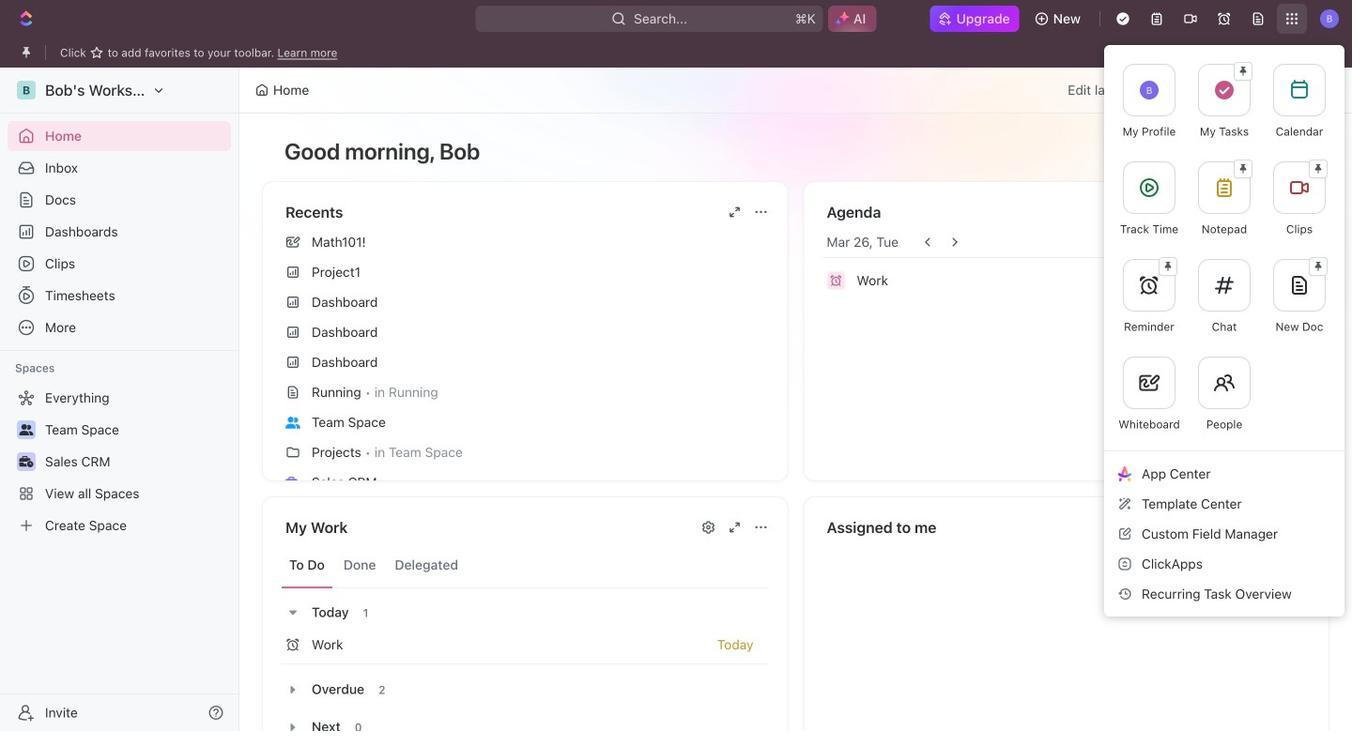 Task type: describe. For each thing, give the bounding box(es) containing it.
user group image
[[286, 417, 301, 429]]

sidebar navigation
[[0, 68, 240, 732]]

business time image
[[286, 477, 301, 489]]



Task type: vqa. For each thing, say whether or not it's contained in the screenshot.
tree at the bottom left inside the Sidebar navigation
yes



Task type: locate. For each thing, give the bounding box(es) containing it.
tab list
[[282, 543, 769, 589]]

tree inside the sidebar navigation
[[8, 383, 231, 541]]

tree
[[8, 383, 231, 541]]



